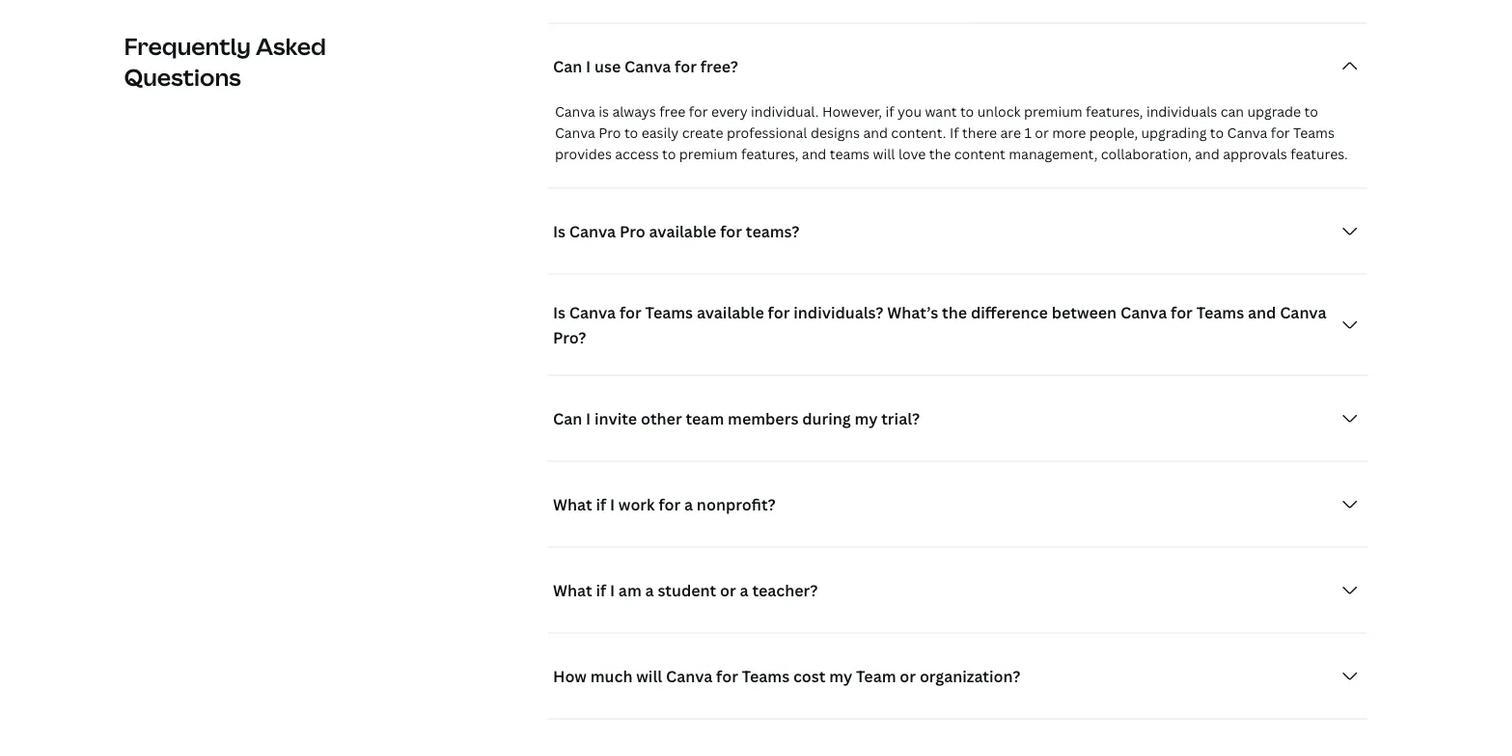 Task type: describe. For each thing, give the bounding box(es) containing it.
invite
[[595, 408, 637, 429]]

canva is always free for every individual. however, if you want to unlock premium features, individuals can upgrade to canva pro to easily create professional designs and content. if there are 1 or more people, upgrading to canva for teams provides access to premium features, and teams will love the content management, collaboration, and approvals features.
[[555, 103, 1348, 164]]

0 vertical spatial features,
[[1086, 103, 1144, 121]]

is canva pro available for teams? button
[[547, 212, 1368, 251]]

organization?
[[920, 666, 1021, 687]]

cost
[[794, 666, 826, 687]]

other
[[641, 408, 682, 429]]

can i use canva for free?
[[553, 56, 738, 77]]

what if i work for a nonprofit? button
[[547, 486, 1368, 524]]

frequently asked questions
[[124, 30, 326, 93]]

will inside canva is always free for every individual. however, if you want to unlock premium features, individuals can upgrade to canva pro to easily create professional designs and content. if there are 1 or more people, upgrading to canva for teams provides access to premium features, and teams will love the content management, collaboration, and approvals features.
[[873, 145, 895, 164]]

to down can on the right of page
[[1210, 124, 1224, 142]]

people,
[[1090, 124, 1138, 142]]

members
[[728, 408, 799, 429]]

will inside dropdown button
[[636, 666, 662, 687]]

difference
[[971, 302, 1048, 323]]

1 vertical spatial features,
[[741, 145, 799, 164]]

to down easily
[[662, 145, 676, 164]]

how
[[553, 666, 587, 687]]

upgrade
[[1248, 103, 1302, 121]]

i left am
[[610, 580, 615, 601]]

0 horizontal spatial a
[[645, 580, 654, 601]]

what if i work for a nonprofit?
[[553, 494, 776, 515]]

create
[[682, 124, 724, 142]]

can for can i use canva for free?
[[553, 56, 582, 77]]

my for trial?
[[855, 408, 878, 429]]

individual.
[[751, 103, 819, 121]]

canva inside "dropdown button"
[[569, 221, 616, 242]]

if for what if i work for a nonprofit?
[[596, 494, 606, 515]]

to right upgrade
[[1305, 103, 1319, 121]]

professional
[[727, 124, 808, 142]]

individuals?
[[794, 302, 884, 323]]

love
[[899, 145, 926, 164]]

pro?
[[553, 327, 586, 348]]

and inside 'is canva for teams available for individuals? what's the difference between canva for teams and canva pro?'
[[1248, 302, 1277, 323]]

teacher?
[[752, 580, 818, 601]]

1 horizontal spatial a
[[684, 494, 693, 515]]

individuals
[[1147, 103, 1218, 121]]

how much will canva for teams cost my team or organization?
[[553, 666, 1021, 687]]

1 vertical spatial or
[[720, 580, 736, 601]]

what for what if i work for a nonprofit?
[[553, 494, 592, 515]]

if
[[950, 124, 959, 142]]

available inside 'is canva for teams available for individuals? what's the difference between canva for teams and canva pro?'
[[697, 302, 764, 323]]

how much will canva for teams cost my team or organization? button
[[547, 657, 1368, 696]]

what if i am a student or a teacher? button
[[547, 572, 1368, 610]]

teams?
[[746, 221, 800, 242]]

available inside "dropdown button"
[[649, 221, 717, 242]]

can for can i invite other team members during my trial?
[[553, 408, 582, 429]]

free
[[660, 103, 686, 121]]

can i invite other team members during my trial? button
[[547, 400, 1368, 438]]

management,
[[1009, 145, 1098, 164]]

what for what if i am a student or a teacher?
[[553, 580, 592, 601]]

pro inside "dropdown button"
[[620, 221, 646, 242]]

can i use canva for free? button
[[547, 47, 1368, 86]]

easily
[[642, 124, 679, 142]]

is for is canva pro available for teams?
[[553, 221, 566, 242]]

access
[[615, 145, 659, 164]]

what if i am a student or a teacher?
[[553, 580, 818, 601]]

collaboration,
[[1101, 145, 1192, 164]]

you
[[898, 103, 922, 121]]

1
[[1025, 124, 1032, 142]]

provides
[[555, 145, 612, 164]]

however,
[[822, 103, 882, 121]]

is
[[599, 103, 609, 121]]



Task type: locate. For each thing, give the bounding box(es) containing it.
frequently
[[124, 30, 251, 62]]

i left use
[[586, 56, 591, 77]]

0 vertical spatial pro
[[599, 124, 621, 142]]

1 can from the top
[[553, 56, 582, 77]]

the right what's
[[942, 302, 967, 323]]

or inside canva is always free for every individual. however, if you want to unlock premium features, individuals can upgrade to canva pro to easily create professional designs and content. if there are 1 or more people, upgrading to canva for teams provides access to premium features, and teams will love the content management, collaboration, and approvals features.
[[1035, 124, 1049, 142]]

designs
[[811, 124, 860, 142]]

my right cost
[[830, 666, 853, 687]]

my inside the can i invite other team members during my trial? dropdown button
[[855, 408, 878, 429]]

is canva pro available for teams?
[[553, 221, 800, 242]]

1 horizontal spatial features,
[[1086, 103, 1144, 121]]

0 vertical spatial available
[[649, 221, 717, 242]]

a right am
[[645, 580, 654, 601]]

during
[[802, 408, 851, 429]]

can inside dropdown button
[[553, 408, 582, 429]]

free?
[[701, 56, 738, 77]]

teams inside dropdown button
[[742, 666, 790, 687]]

can
[[1221, 103, 1244, 121]]

team
[[856, 666, 896, 687]]

nonprofit?
[[697, 494, 776, 515]]

what
[[553, 494, 592, 515], [553, 580, 592, 601]]

i left work
[[610, 494, 615, 515]]

0 horizontal spatial my
[[830, 666, 853, 687]]

0 vertical spatial will
[[873, 145, 895, 164]]

use
[[595, 56, 621, 77]]

is inside 'is canva for teams available for individuals? what's the difference between canva for teams and canva pro?'
[[553, 302, 566, 323]]

features,
[[1086, 103, 1144, 121], [741, 145, 799, 164]]

2 vertical spatial if
[[596, 580, 606, 601]]

available down "access"
[[649, 221, 717, 242]]

pro
[[599, 124, 621, 142], [620, 221, 646, 242]]

the down if
[[930, 145, 951, 164]]

much
[[591, 666, 633, 687]]

if left work
[[596, 494, 606, 515]]

to down always
[[625, 124, 638, 142]]

or
[[1035, 124, 1049, 142], [720, 580, 736, 601], [900, 666, 916, 687]]

1 what from the top
[[553, 494, 592, 515]]

is inside "dropdown button"
[[553, 221, 566, 242]]

what's
[[888, 302, 939, 323]]

to
[[961, 103, 974, 121], [1305, 103, 1319, 121], [625, 124, 638, 142], [1210, 124, 1224, 142], [662, 145, 676, 164]]

canva
[[625, 56, 671, 77], [555, 103, 596, 121], [555, 124, 596, 142], [1228, 124, 1268, 142], [569, 221, 616, 242], [569, 302, 616, 323], [1121, 302, 1167, 323], [1280, 302, 1327, 323], [666, 666, 713, 687]]

2 is from the top
[[553, 302, 566, 323]]

my left trial?
[[855, 408, 878, 429]]

trial?
[[882, 408, 920, 429]]

work
[[619, 494, 655, 515]]

approvals
[[1223, 145, 1288, 164]]

1 vertical spatial if
[[596, 494, 606, 515]]

premium down create
[[679, 145, 738, 164]]

available
[[649, 221, 717, 242], [697, 302, 764, 323]]

1 horizontal spatial will
[[873, 145, 895, 164]]

2 horizontal spatial a
[[740, 580, 749, 601]]

if left am
[[596, 580, 606, 601]]

teams inside canva is always free for every individual. however, if you want to unlock premium features, individuals can upgrade to canva pro to easily create professional designs and content. if there are 1 or more people, upgrading to canva for teams provides access to premium features, and teams will love the content management, collaboration, and approvals features.
[[1294, 124, 1335, 142]]

if inside canva is always free for every individual. however, if you want to unlock premium features, individuals can upgrade to canva pro to easily create professional designs and content. if there are 1 or more people, upgrading to canva for teams provides access to premium features, and teams will love the content management, collaboration, and approvals features.
[[886, 103, 895, 121]]

what left am
[[553, 580, 592, 601]]

1 vertical spatial premium
[[679, 145, 738, 164]]

can i invite other team members during my trial?
[[553, 408, 920, 429]]

for
[[675, 56, 697, 77], [689, 103, 708, 121], [1271, 124, 1290, 142], [720, 221, 742, 242], [620, 302, 642, 323], [768, 302, 790, 323], [1171, 302, 1193, 323], [659, 494, 681, 515], [716, 666, 738, 687]]

a left the teacher?
[[740, 580, 749, 601]]

pro down "access"
[[620, 221, 646, 242]]

if left you
[[886, 103, 895, 121]]

if for what if i am a student or a teacher?
[[596, 580, 606, 601]]

or right team
[[900, 666, 916, 687]]

can left invite
[[553, 408, 582, 429]]

premium
[[1024, 103, 1083, 121], [679, 145, 738, 164]]

team
[[686, 408, 724, 429]]

0 vertical spatial if
[[886, 103, 895, 121]]

features.
[[1291, 145, 1348, 164]]

between
[[1052, 302, 1117, 323]]

1 horizontal spatial my
[[855, 408, 878, 429]]

content.
[[891, 124, 947, 142]]

is for is canva for teams available for individuals? what's the difference between canva for teams and canva pro?
[[553, 302, 566, 323]]

1 vertical spatial available
[[697, 302, 764, 323]]

there
[[963, 124, 997, 142]]

0 vertical spatial what
[[553, 494, 592, 515]]

0 vertical spatial premium
[[1024, 103, 1083, 121]]

1 vertical spatial can
[[553, 408, 582, 429]]

and
[[864, 124, 888, 142], [802, 145, 827, 164], [1195, 145, 1220, 164], [1248, 302, 1277, 323]]

the inside canva is always free for every individual. however, if you want to unlock premium features, individuals can upgrade to canva pro to easily create professional designs and content. if there are 1 or more people, upgrading to canva for teams provides access to premium features, and teams will love the content management, collaboration, and approvals features.
[[930, 145, 951, 164]]

more
[[1053, 124, 1086, 142]]

pro down is
[[599, 124, 621, 142]]

will left love
[[873, 145, 895, 164]]

1 horizontal spatial premium
[[1024, 103, 1083, 121]]

to up there
[[961, 103, 974, 121]]

am
[[619, 580, 642, 601]]

features, up people,
[[1086, 103, 1144, 121]]

0 horizontal spatial premium
[[679, 145, 738, 164]]

if inside what if i work for a nonprofit? dropdown button
[[596, 494, 606, 515]]

is canva for teams available for individuals? what's the difference between canva for teams and canva pro? button
[[547, 298, 1368, 352]]

the inside 'is canva for teams available for individuals? what's the difference between canva for teams and canva pro?'
[[942, 302, 967, 323]]

1 vertical spatial is
[[553, 302, 566, 323]]

0 horizontal spatial or
[[720, 580, 736, 601]]

0 vertical spatial is
[[553, 221, 566, 242]]

2 vertical spatial or
[[900, 666, 916, 687]]

0 horizontal spatial features,
[[741, 145, 799, 164]]

2 can from the top
[[553, 408, 582, 429]]

is canva for teams available for individuals? what's the difference between canva for teams and canva pro?
[[553, 302, 1327, 348]]

is
[[553, 221, 566, 242], [553, 302, 566, 323]]

premium up more
[[1024, 103, 1083, 121]]

0 vertical spatial or
[[1035, 124, 1049, 142]]

i inside dropdown button
[[586, 408, 591, 429]]

is down provides
[[553, 221, 566, 242]]

i
[[586, 56, 591, 77], [586, 408, 591, 429], [610, 494, 615, 515], [610, 580, 615, 601]]

0 vertical spatial can
[[553, 56, 582, 77]]

teams
[[830, 145, 870, 164]]

or right 'student'
[[720, 580, 736, 601]]

can inside can i use canva for free? dropdown button
[[553, 56, 582, 77]]

a
[[684, 494, 693, 515], [645, 580, 654, 601], [740, 580, 749, 601]]

are
[[1001, 124, 1021, 142]]

1 vertical spatial the
[[942, 302, 967, 323]]

can
[[553, 56, 582, 77], [553, 408, 582, 429]]

2 horizontal spatial or
[[1035, 124, 1049, 142]]

my inside how much will canva for teams cost my team or organization? dropdown button
[[830, 666, 853, 687]]

available down the teams?
[[697, 302, 764, 323]]

asked
[[256, 30, 326, 62]]

want
[[925, 103, 957, 121]]

will right much
[[636, 666, 662, 687]]

content
[[955, 145, 1006, 164]]

0 horizontal spatial will
[[636, 666, 662, 687]]

my for team
[[830, 666, 853, 687]]

always
[[612, 103, 656, 121]]

what left work
[[553, 494, 592, 515]]

1 is from the top
[[553, 221, 566, 242]]

features, down professional
[[741, 145, 799, 164]]

if inside what if i am a student or a teacher? dropdown button
[[596, 580, 606, 601]]

1 horizontal spatial or
[[900, 666, 916, 687]]

0 vertical spatial my
[[855, 408, 878, 429]]

questions
[[124, 61, 241, 93]]

0 vertical spatial the
[[930, 145, 951, 164]]

every
[[711, 103, 748, 121]]

i left invite
[[586, 408, 591, 429]]

upgrading
[[1142, 124, 1207, 142]]

is up pro?
[[553, 302, 566, 323]]

a left nonprofit?
[[684, 494, 693, 515]]

1 vertical spatial will
[[636, 666, 662, 687]]

unlock
[[978, 103, 1021, 121]]

pro inside canva is always free for every individual. however, if you want to unlock premium features, individuals can upgrade to canva pro to easily create professional designs and content. if there are 1 or more people, upgrading to canva for teams provides access to premium features, and teams will love the content management, collaboration, and approvals features.
[[599, 124, 621, 142]]

or right 1
[[1035, 124, 1049, 142]]

if
[[886, 103, 895, 121], [596, 494, 606, 515], [596, 580, 606, 601]]

my
[[855, 408, 878, 429], [830, 666, 853, 687]]

student
[[658, 580, 717, 601]]

1 vertical spatial pro
[[620, 221, 646, 242]]

1 vertical spatial my
[[830, 666, 853, 687]]

will
[[873, 145, 895, 164], [636, 666, 662, 687]]

1 vertical spatial what
[[553, 580, 592, 601]]

can left use
[[553, 56, 582, 77]]

for inside "dropdown button"
[[720, 221, 742, 242]]

the
[[930, 145, 951, 164], [942, 302, 967, 323]]

teams
[[1294, 124, 1335, 142], [645, 302, 693, 323], [1197, 302, 1245, 323], [742, 666, 790, 687]]

2 what from the top
[[553, 580, 592, 601]]



Task type: vqa. For each thing, say whether or not it's contained in the screenshot.
upgrading
yes



